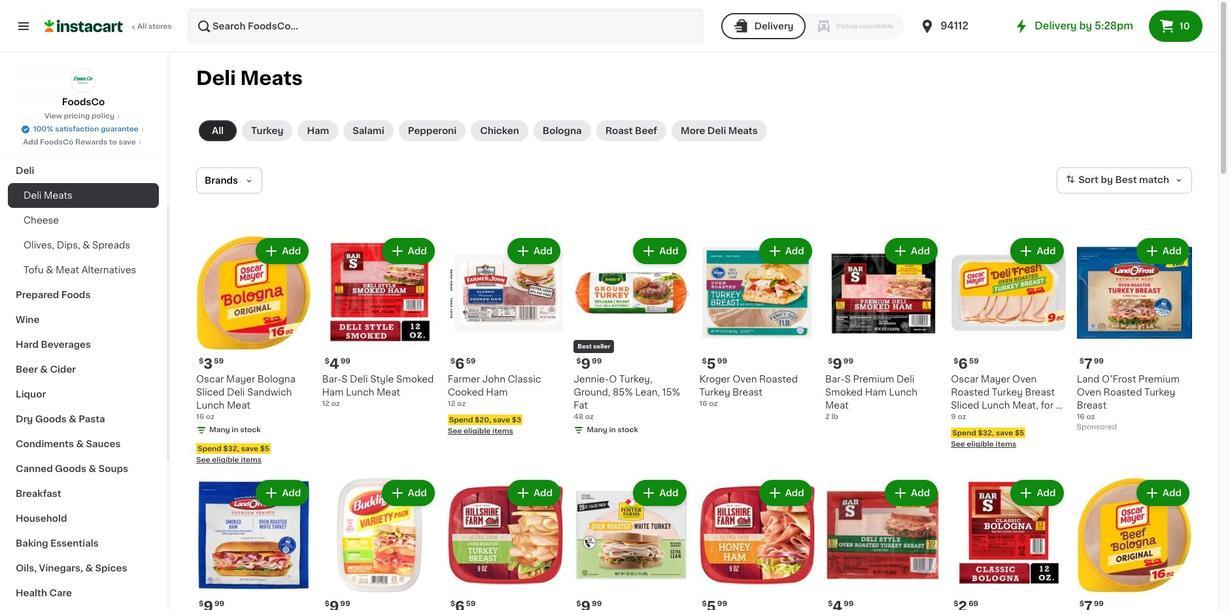Task type: locate. For each thing, give the bounding box(es) containing it.
by inside field
[[1102, 176, 1114, 185]]

rewards
[[75, 139, 107, 146]]

many down oscar mayer bologna sliced deli sandwich lunch meat 16 oz
[[209, 427, 230, 434]]

lunch inside oscar mayer bologna sliced deli sandwich lunch meat 16 oz
[[196, 401, 225, 411]]

& left seafood
[[42, 67, 50, 76]]

& left "soups"
[[89, 465, 96, 474]]

lunch
[[346, 388, 375, 397], [890, 388, 918, 397], [196, 401, 225, 411], [982, 401, 1011, 411]]

breast inside land o'frost premium oven roasted turkey breast 16 oz
[[1078, 401, 1107, 411]]

bar- inside bar-s deli style smoked ham lunch meat 12 oz
[[322, 375, 342, 384]]

1 horizontal spatial oven
[[1013, 375, 1037, 384]]

meats inside "more deli meats" link
[[729, 126, 758, 135]]

2 mayer from the left
[[982, 375, 1011, 384]]

1 vertical spatial bologna
[[258, 375, 296, 384]]

& inside the tofu & meat alternatives link
[[46, 266, 53, 275]]

many in stock
[[209, 427, 261, 434], [587, 427, 639, 434]]

0 horizontal spatial $ 6 59
[[451, 358, 476, 371]]

1 horizontal spatial many
[[587, 427, 608, 434]]

tofu
[[24, 266, 44, 275]]

sliced
[[196, 388, 225, 397], [952, 401, 980, 411]]

0 horizontal spatial sliced
[[196, 388, 225, 397]]

beverages up cider
[[41, 340, 91, 349]]

brands
[[205, 176, 238, 185]]

smoked up lb
[[826, 388, 863, 397]]

oz down cooked
[[457, 401, 466, 408]]

1 horizontal spatial $ 6 59
[[954, 358, 980, 371]]

delivery for delivery
[[755, 22, 794, 31]]

0 horizontal spatial best
[[578, 344, 592, 350]]

meat inside the bar-s premium deli smoked ham lunch meat 2 lb
[[826, 401, 849, 411]]

0 vertical spatial deli meats
[[196, 69, 303, 88]]

12 inside the farmer john classic cooked ham 12 oz
[[448, 401, 456, 408]]

0 horizontal spatial smoked
[[397, 375, 434, 384]]

ham
[[307, 126, 329, 135], [322, 388, 344, 397], [486, 388, 508, 397], [866, 388, 887, 397]]

meat down style
[[377, 388, 400, 397]]

bar- down 4
[[322, 375, 342, 384]]

1 horizontal spatial $ 9 99
[[828, 358, 854, 371]]

goods
[[35, 415, 67, 424], [55, 465, 86, 474]]

1 $ 6 59 from the left
[[451, 358, 476, 371]]

9 up jennie-
[[581, 358, 591, 371]]

1 in from the left
[[232, 427, 239, 434]]

in for 9
[[610, 427, 616, 434]]

lunch inside the bar-s premium deli smoked ham lunch meat 2 lb
[[890, 388, 918, 397]]

2 in from the left
[[610, 427, 616, 434]]

oscar down $ 3 59
[[196, 375, 224, 384]]

mayer up carb on the bottom of the page
[[982, 375, 1011, 384]]

2 12 from the left
[[448, 401, 456, 408]]

delivery for delivery by 5:28pm
[[1035, 21, 1078, 31]]

oven inside land o'frost premium oven roasted turkey breast 16 oz
[[1078, 388, 1102, 397]]

0 horizontal spatial bar-
[[322, 375, 342, 384]]

olives, dips, & spreads
[[24, 241, 130, 250]]

all left turkey link
[[212, 126, 224, 135]]

s inside the bar-s premium deli smoked ham lunch meat 2 lb
[[845, 375, 851, 384]]

12
[[322, 401, 330, 408], [448, 401, 456, 408]]

16 down the 3
[[196, 414, 204, 421]]

see inside spend $20, save $3 see eligible items
[[448, 428, 462, 435]]

meat
[[16, 67, 40, 76], [56, 266, 79, 275], [377, 388, 400, 397], [227, 401, 251, 411], [826, 401, 849, 411]]

12 inside bar-s deli style smoked ham lunch meat 12 oz
[[322, 401, 330, 408]]

0 horizontal spatial breast
[[733, 388, 763, 397]]

& left sauces
[[76, 440, 84, 449]]

0 vertical spatial $5
[[1016, 430, 1025, 437]]

smoked inside the bar-s premium deli smoked ham lunch meat 2 lb
[[826, 388, 863, 397]]

bologna inside oscar mayer bologna sliced deli sandwich lunch meat 16 oz
[[258, 375, 296, 384]]

$5 for 6
[[1016, 430, 1025, 437]]

beverages up meat & seafood
[[16, 42, 66, 51]]

0 vertical spatial best
[[1116, 176, 1138, 185]]

0 horizontal spatial 12
[[322, 401, 330, 408]]

$ inside $ 7 99
[[1080, 358, 1085, 365]]

breast inside the kroger oven roasted turkey breast 16 oz
[[733, 388, 763, 397]]

eligible inside spend $20, save $3 see eligible items
[[464, 428, 491, 435]]

$32,
[[979, 430, 995, 437], [223, 445, 240, 452]]

1 horizontal spatial bar-
[[826, 375, 845, 384]]

product group containing 4
[[322, 236, 438, 410]]

sort by
[[1079, 176, 1114, 185]]

many in stock down oscar mayer bologna sliced deli sandwich lunch meat 16 oz
[[209, 427, 261, 434]]

spend for farmer john classic cooked ham
[[449, 416, 473, 424]]

1 horizontal spatial sliced
[[952, 401, 980, 411]]

spend $32, save $5 see eligible items for 3
[[196, 445, 270, 464]]

& right dips,
[[83, 241, 90, 250]]

0 horizontal spatial 9
[[581, 358, 591, 371]]

& right beer
[[40, 365, 48, 374]]

delivery inside button
[[755, 22, 794, 31]]

0 horizontal spatial deli meats
[[24, 191, 73, 200]]

roasted inside oscar mayer oven roasted turkey breast sliced lunch meat, for a low carb lifestyle
[[952, 388, 990, 397]]

in down oscar mayer bologna sliced deli sandwich lunch meat 16 oz
[[232, 427, 239, 434]]

None search field
[[187, 8, 705, 44]]

$ inside $ 4 99
[[325, 358, 330, 365]]

beer & cider link
[[8, 357, 159, 382]]

1 vertical spatial beverages
[[41, 340, 91, 349]]

0 vertical spatial sliced
[[196, 388, 225, 397]]

oven right kroger
[[733, 375, 757, 384]]

$20,
[[475, 416, 491, 424]]

& up view
[[52, 92, 60, 101]]

0 horizontal spatial items
[[241, 457, 262, 464]]

save right to
[[119, 139, 136, 146]]

0 horizontal spatial see
[[196, 457, 210, 464]]

3
[[204, 358, 213, 371]]

premium inside the bar-s premium deli smoked ham lunch meat 2 lb
[[854, 375, 895, 384]]

0 horizontal spatial many
[[209, 427, 230, 434]]

$32, down oscar mayer bologna sliced deli sandwich lunch meat 16 oz
[[223, 445, 240, 452]]

1 vertical spatial $5
[[260, 445, 270, 452]]

16
[[700, 401, 708, 408], [196, 414, 204, 421], [1078, 414, 1086, 421]]

1 6 from the left
[[456, 358, 465, 371]]

more deli meats link
[[672, 120, 767, 141]]

1 vertical spatial meats
[[729, 126, 758, 135]]

items inside product group
[[241, 457, 262, 464]]

wine link
[[8, 308, 159, 332]]

canned goods & soups
[[16, 465, 128, 474]]

0 horizontal spatial 16
[[196, 414, 204, 421]]

sauces
[[86, 440, 121, 449]]

sponsored badge image
[[1078, 424, 1117, 432]]

oz down $ 3 59
[[206, 414, 215, 421]]

items inside spend $20, save $3 see eligible items
[[493, 428, 514, 435]]

stock down oscar mayer bologna sliced deli sandwich lunch meat 16 oz
[[240, 427, 261, 434]]

oz inside land o'frost premium oven roasted turkey breast 16 oz
[[1087, 414, 1096, 421]]

delivery by 5:28pm
[[1035, 21, 1134, 31]]

0 vertical spatial items
[[493, 428, 514, 435]]

1 horizontal spatial $5
[[1016, 430, 1025, 437]]

see for oscar mayer bologna sliced deli sandwich lunch meat
[[196, 457, 210, 464]]

baking essentials
[[16, 539, 99, 548]]

1 vertical spatial goods
[[55, 465, 86, 474]]

product group
[[196, 236, 312, 466], [322, 236, 438, 410], [448, 236, 564, 437], [574, 236, 689, 439], [700, 236, 815, 410], [826, 236, 941, 423], [952, 236, 1067, 450], [1078, 236, 1193, 435], [196, 478, 312, 611], [322, 478, 438, 611], [448, 478, 564, 611], [574, 478, 689, 611], [700, 478, 815, 611], [826, 478, 941, 611], [952, 478, 1067, 611], [1078, 478, 1193, 611]]

oils, vinegars, & spices link
[[8, 556, 159, 581]]

s for 9
[[845, 375, 851, 384]]

meat up snacks at the top
[[16, 67, 40, 76]]

0 vertical spatial $32,
[[979, 430, 995, 437]]

many in stock down jennie-o turkey, ground, 85% lean, 15% fat 48 oz
[[587, 427, 639, 434]]

$ inside $ 3 59
[[199, 358, 204, 365]]

1 horizontal spatial see
[[448, 428, 462, 435]]

items down oscar mayer bologna sliced deli sandwich lunch meat 16 oz
[[241, 457, 262, 464]]

1 horizontal spatial stock
[[618, 427, 639, 434]]

s inside bar-s deli style smoked ham lunch meat 12 oz
[[342, 375, 348, 384]]

foodsco link
[[62, 68, 105, 109]]

best seller
[[578, 344, 611, 350]]

0 vertical spatial goods
[[35, 415, 67, 424]]

0 horizontal spatial spend $32, save $5 see eligible items
[[196, 445, 270, 464]]

save for oscar mayer oven roasted turkey breast sliced lunch meat, for a low carb lifestyle
[[997, 430, 1014, 437]]

oz down 4
[[332, 401, 340, 408]]

1 horizontal spatial spend $32, save $5 see eligible items
[[952, 430, 1025, 449]]

0 vertical spatial foodsco
[[62, 98, 105, 107]]

goods up condiments
[[35, 415, 67, 424]]

smoked for 9
[[826, 388, 863, 397]]

best left match at the top of page
[[1116, 176, 1138, 185]]

0 horizontal spatial $5
[[260, 445, 270, 452]]

oz inside jennie-o turkey, ground, 85% lean, 15% fat 48 oz
[[586, 414, 594, 421]]

beef
[[635, 126, 658, 135]]

0 horizontal spatial $ 9 99
[[577, 358, 602, 371]]

spend inside spend $20, save $3 see eligible items
[[449, 416, 473, 424]]

in for 3
[[232, 427, 239, 434]]

many in stock for 3
[[209, 427, 261, 434]]

1 vertical spatial eligible
[[968, 441, 995, 449]]

1 vertical spatial all
[[212, 126, 224, 135]]

items for farmer john classic cooked ham
[[493, 428, 514, 435]]

premium for 7
[[1139, 375, 1180, 384]]

1 horizontal spatial by
[[1102, 176, 1114, 185]]

many in stock inside product group
[[209, 427, 261, 434]]

oz right 48
[[586, 414, 594, 421]]

9 left carb on the bottom of the page
[[952, 414, 957, 421]]

many down fat on the bottom left
[[587, 427, 608, 434]]

deli meats
[[196, 69, 303, 88], [24, 191, 73, 200]]

items for oscar mayer bologna sliced deli sandwich lunch meat
[[241, 457, 262, 464]]

1 bar- from the left
[[322, 375, 342, 384]]

$5 down lifestyle
[[1016, 430, 1025, 437]]

meat for premium
[[826, 401, 849, 411]]

stock down jennie-o turkey, ground, 85% lean, 15% fat 48 oz
[[618, 427, 639, 434]]

oscar for oscar mayer bologna sliced deli sandwich lunch meat 16 oz
[[196, 375, 224, 384]]

kroger oven roasted turkey breast 16 oz
[[700, 375, 798, 408]]

0 horizontal spatial premium
[[854, 375, 895, 384]]

1 horizontal spatial $32,
[[979, 430, 995, 437]]

spend $20, save $3 see eligible items
[[448, 416, 522, 435]]

oven down land
[[1078, 388, 1102, 397]]

1 horizontal spatial spend
[[449, 416, 473, 424]]

1 horizontal spatial s
[[845, 375, 851, 384]]

goods down condiments & sauces
[[55, 465, 86, 474]]

2 premium from the left
[[1139, 375, 1180, 384]]

9
[[581, 358, 591, 371], [833, 358, 843, 371], [952, 414, 957, 421]]

9 up the bar-s premium deli smoked ham lunch meat 2 lb
[[833, 358, 843, 371]]

9 oz
[[952, 414, 967, 421]]

1 horizontal spatial many in stock
[[587, 427, 639, 434]]

0 horizontal spatial stock
[[240, 427, 261, 434]]

deli meats up turkey link
[[196, 69, 303, 88]]

bar- for 4
[[322, 375, 342, 384]]

bologna up sandwich
[[258, 375, 296, 384]]

best left seller
[[578, 344, 592, 350]]

16 inside the kroger oven roasted turkey breast 16 oz
[[700, 401, 708, 408]]

1 horizontal spatial 12
[[448, 401, 456, 408]]

$ 9 99 for jennie-o turkey, ground, 85% lean, 15% fat
[[577, 358, 602, 371]]

lunch inside bar-s deli style smoked ham lunch meat 12 oz
[[346, 388, 375, 397]]

2 vertical spatial items
[[241, 457, 262, 464]]

premium for 9
[[854, 375, 895, 384]]

$5 inside product group
[[260, 445, 270, 452]]

oz up sponsored badge image
[[1087, 414, 1096, 421]]

& left pasta
[[69, 415, 76, 424]]

2 horizontal spatial oven
[[1078, 388, 1102, 397]]

mayer inside oscar mayer bologna sliced deli sandwich lunch meat 16 oz
[[226, 375, 255, 384]]

59 for oscar mayer oven roasted turkey breast sliced lunch meat, for a low carb lifestyle
[[970, 358, 980, 365]]

Best match Sort by field
[[1058, 168, 1193, 194]]

99 inside $ 5 99
[[718, 358, 728, 365]]

oz inside bar-s deli style smoked ham lunch meat 12 oz
[[332, 401, 340, 408]]

1 vertical spatial smoked
[[826, 388, 863, 397]]

service type group
[[722, 13, 905, 39]]

6
[[456, 358, 465, 371], [959, 358, 969, 371]]

2 horizontal spatial meats
[[729, 126, 758, 135]]

by left the 5:28pm
[[1080, 21, 1093, 31]]

many in stock for 9
[[587, 427, 639, 434]]

oz down kroger
[[710, 401, 718, 408]]

1 horizontal spatial premium
[[1139, 375, 1180, 384]]

$3
[[512, 416, 522, 424]]

product group containing 5
[[700, 236, 815, 410]]

meats right more
[[729, 126, 758, 135]]

$ 6 59 up oscar mayer oven roasted turkey breast sliced lunch meat, for a low carb lifestyle
[[954, 358, 980, 371]]

1 $ 9 99 from the left
[[577, 358, 602, 371]]

by right the sort
[[1102, 176, 1114, 185]]

turkey link
[[242, 120, 293, 141]]

1 vertical spatial by
[[1102, 176, 1114, 185]]

condiments & sauces
[[16, 440, 121, 449]]

0 horizontal spatial oscar
[[196, 375, 224, 384]]

0 vertical spatial meats
[[241, 69, 303, 88]]

$ 5 99
[[703, 358, 728, 371]]

$ 6 59 up "farmer"
[[451, 358, 476, 371]]

0 vertical spatial spend
[[449, 416, 473, 424]]

1 many in stock from the left
[[209, 427, 261, 434]]

spend $32, save $5 see eligible items down oscar mayer bologna sliced deli sandwich lunch meat 16 oz
[[196, 445, 270, 464]]

1 horizontal spatial 6
[[959, 358, 969, 371]]

deli meats up cheese
[[24, 191, 73, 200]]

1 stock from the left
[[240, 427, 261, 434]]

0 horizontal spatial many in stock
[[209, 427, 261, 434]]

items for oscar mayer oven roasted turkey breast sliced lunch meat, for a low carb lifestyle
[[996, 441, 1017, 449]]

in down jennie-o turkey, ground, 85% lean, 15% fat 48 oz
[[610, 427, 616, 434]]

0 horizontal spatial by
[[1080, 21, 1093, 31]]

$ 9 99 up the bar-s premium deli smoked ham lunch meat 2 lb
[[828, 358, 854, 371]]

beverages inside 'hard beverages' link
[[41, 340, 91, 349]]

2 6 from the left
[[959, 358, 969, 371]]

pricing
[[64, 113, 90, 120]]

oven inside oscar mayer oven roasted turkey breast sliced lunch meat, for a low carb lifestyle
[[1013, 375, 1037, 384]]

roasted down o'frost
[[1104, 388, 1143, 397]]

fat
[[574, 401, 588, 411]]

hard beverages link
[[8, 332, 159, 357]]

0 horizontal spatial in
[[232, 427, 239, 434]]

many for 3
[[209, 427, 230, 434]]

mayer up sandwich
[[226, 375, 255, 384]]

oven up meat,
[[1013, 375, 1037, 384]]

view pricing policy
[[44, 113, 115, 120]]

beverages inside beverages link
[[16, 42, 66, 51]]

deli inside the bar-s premium deli smoked ham lunch meat 2 lb
[[897, 375, 915, 384]]

bologna left roast
[[543, 126, 582, 135]]

meat inside bar-s deli style smoked ham lunch meat 12 oz
[[377, 388, 400, 397]]

meats up cheese
[[44, 191, 73, 200]]

1 vertical spatial deli meats
[[24, 191, 73, 200]]

2 horizontal spatial 16
[[1078, 414, 1086, 421]]

0 horizontal spatial eligible
[[212, 457, 239, 464]]

1 vertical spatial $32,
[[223, 445, 240, 452]]

0 vertical spatial see
[[448, 428, 462, 435]]

health care
[[16, 589, 72, 598]]

99 inside $ 7 99
[[1095, 358, 1105, 365]]

spend down low
[[953, 430, 977, 437]]

save for oscar mayer bologna sliced deli sandwich lunch meat
[[241, 445, 258, 452]]

bar-s premium deli smoked ham lunch meat 2 lb
[[826, 375, 918, 421]]

meat up lb
[[826, 401, 849, 411]]

spend down oscar mayer bologna sliced deli sandwich lunch meat 16 oz
[[198, 445, 222, 452]]

$32, down carb on the bottom of the page
[[979, 430, 995, 437]]

foodsco up view pricing policy link
[[62, 98, 105, 107]]

1 horizontal spatial all
[[212, 126, 224, 135]]

save inside spend $20, save $3 see eligible items
[[493, 416, 510, 424]]

$5 down oscar mayer bologna sliced deli sandwich lunch meat 16 oz
[[260, 445, 270, 452]]

2 $ 9 99 from the left
[[828, 358, 854, 371]]

& inside 'snacks & candy' link
[[52, 92, 60, 101]]

spend
[[449, 416, 473, 424], [953, 430, 977, 437], [198, 445, 222, 452]]

spend $32, save $5 see eligible items
[[952, 430, 1025, 449], [196, 445, 270, 464]]

1 horizontal spatial delivery
[[1035, 21, 1078, 31]]

2 many in stock from the left
[[587, 427, 639, 434]]

mayer for turkey
[[982, 375, 1011, 384]]

all left stores
[[137, 23, 147, 30]]

0 vertical spatial all
[[137, 23, 147, 30]]

59 for oscar mayer bologna sliced deli sandwich lunch meat
[[214, 358, 224, 365]]

59 inside $ 3 59
[[214, 358, 224, 365]]

items down lifestyle
[[996, 441, 1017, 449]]

farmer
[[448, 375, 480, 384]]

turkey inside land o'frost premium oven roasted turkey breast 16 oz
[[1145, 388, 1176, 397]]

spend inside product group
[[198, 445, 222, 452]]

smoked inside bar-s deli style smoked ham lunch meat 12 oz
[[397, 375, 434, 384]]

& left spices
[[85, 564, 93, 573]]

meat & seafood link
[[8, 59, 159, 84]]

all stores link
[[44, 8, 173, 44]]

hard
[[16, 340, 39, 349]]

16 up sponsored badge image
[[1078, 414, 1086, 421]]

meats up turkey link
[[241, 69, 303, 88]]

classic
[[508, 375, 542, 384]]

2 oscar from the left
[[952, 375, 979, 384]]

2 horizontal spatial spend
[[953, 430, 977, 437]]

& inside meat & seafood link
[[42, 67, 50, 76]]

save inside product group
[[241, 445, 258, 452]]

hard beverages
[[16, 340, 91, 349]]

0 horizontal spatial spend
[[198, 445, 222, 452]]

ham inside the farmer john classic cooked ham 12 oz
[[486, 388, 508, 397]]

1 vertical spatial spend
[[953, 430, 977, 437]]

59
[[214, 358, 224, 365], [466, 358, 476, 365], [970, 358, 980, 365], [466, 601, 476, 608]]

all for all stores
[[137, 23, 147, 30]]

0 vertical spatial by
[[1080, 21, 1093, 31]]

$ 9 99 for bar-s premium deli smoked ham lunch meat
[[828, 358, 854, 371]]

premium inside land o'frost premium oven roasted turkey breast 16 oz
[[1139, 375, 1180, 384]]

seafood
[[52, 67, 92, 76]]

items down $3
[[493, 428, 514, 435]]

6 up "farmer"
[[456, 358, 465, 371]]

0 vertical spatial smoked
[[397, 375, 434, 384]]

save down oscar mayer bologna sliced deli sandwich lunch meat 16 oz
[[241, 445, 258, 452]]

bar- for 9
[[826, 375, 845, 384]]

& right tofu
[[46, 266, 53, 275]]

& inside beer & cider link
[[40, 365, 48, 374]]

deli inside oscar mayer bologna sliced deli sandwich lunch meat 16 oz
[[227, 388, 245, 397]]

2 bar- from the left
[[826, 375, 845, 384]]

0 horizontal spatial mayer
[[226, 375, 255, 384]]

kroger
[[700, 375, 731, 384]]

oscar inside oscar mayer bologna sliced deli sandwich lunch meat 16 oz
[[196, 375, 224, 384]]

best for best seller
[[578, 344, 592, 350]]

2 horizontal spatial see
[[952, 441, 966, 449]]

0 horizontal spatial 6
[[456, 358, 465, 371]]

oscar inside oscar mayer oven roasted turkey breast sliced lunch meat, for a low carb lifestyle
[[952, 375, 979, 384]]

sliced inside oscar mayer oven roasted turkey breast sliced lunch meat, for a low carb lifestyle
[[952, 401, 980, 411]]

59 for farmer john classic cooked ham
[[466, 358, 476, 365]]

0 horizontal spatial s
[[342, 375, 348, 384]]

2 s from the left
[[845, 375, 851, 384]]

sliced up 9 oz
[[952, 401, 980, 411]]

1 horizontal spatial meats
[[241, 69, 303, 88]]

$ 9 99 up jennie-
[[577, 358, 602, 371]]

spend $32, save $5 see eligible items down carb on the bottom of the page
[[952, 430, 1025, 449]]

6 for farmer john classic cooked ham
[[456, 358, 465, 371]]

1 premium from the left
[[854, 375, 895, 384]]

foods
[[61, 291, 91, 300]]

roasted
[[760, 375, 798, 384], [952, 388, 990, 397], [1104, 388, 1143, 397]]

1 horizontal spatial roasted
[[952, 388, 990, 397]]

oz left carb on the bottom of the page
[[958, 414, 967, 421]]

turkey
[[251, 126, 284, 135], [700, 388, 731, 397], [993, 388, 1024, 397], [1145, 388, 1176, 397]]

pepperoni
[[408, 126, 457, 135]]

meat inside oscar mayer bologna sliced deli sandwich lunch meat 16 oz
[[227, 401, 251, 411]]

cheese link
[[8, 208, 159, 233]]

foodsco
[[62, 98, 105, 107], [40, 139, 74, 146]]

smoked right style
[[397, 375, 434, 384]]

1 oscar from the left
[[196, 375, 224, 384]]

2 $ 6 59 from the left
[[954, 358, 980, 371]]

oven inside the kroger oven roasted turkey breast 16 oz
[[733, 375, 757, 384]]

1 horizontal spatial oscar
[[952, 375, 979, 384]]

1 s from the left
[[342, 375, 348, 384]]

2 vertical spatial meats
[[44, 191, 73, 200]]

1 vertical spatial items
[[996, 441, 1017, 449]]

9 for jennie-o turkey, ground, 85% lean, 15% fat
[[581, 358, 591, 371]]

bar- up lb
[[826, 375, 845, 384]]

lunch for style
[[346, 388, 375, 397]]

0 horizontal spatial delivery
[[755, 22, 794, 31]]

0 vertical spatial beverages
[[16, 42, 66, 51]]

& inside condiments & sauces link
[[76, 440, 84, 449]]

0 horizontal spatial roasted
[[760, 375, 798, 384]]

1 horizontal spatial 16
[[700, 401, 708, 408]]

sliced down $ 3 59
[[196, 388, 225, 397]]

save left $3
[[493, 416, 510, 424]]

items
[[493, 428, 514, 435], [996, 441, 1017, 449], [241, 457, 262, 464]]

1 vertical spatial see
[[952, 441, 966, 449]]

roasted right kroger
[[760, 375, 798, 384]]

s for 4
[[342, 375, 348, 384]]

oz inside the farmer john classic cooked ham 12 oz
[[457, 401, 466, 408]]

more
[[681, 126, 706, 135]]

1 vertical spatial best
[[578, 344, 592, 350]]

1 12 from the left
[[322, 401, 330, 408]]

oven
[[733, 375, 757, 384], [1013, 375, 1037, 384], [1078, 388, 1102, 397]]

2 horizontal spatial roasted
[[1104, 388, 1143, 397]]

2 horizontal spatial eligible
[[968, 441, 995, 449]]

2 many from the left
[[587, 427, 608, 434]]

oscar up 9 oz
[[952, 375, 979, 384]]

99
[[341, 358, 351, 365], [592, 358, 602, 365], [718, 358, 728, 365], [844, 358, 854, 365], [1095, 358, 1105, 365], [215, 601, 225, 608], [341, 601, 351, 608], [592, 601, 602, 608], [718, 601, 728, 608], [844, 601, 854, 608], [1095, 601, 1105, 608]]

1 many from the left
[[209, 427, 230, 434]]

0 horizontal spatial $32,
[[223, 445, 240, 452]]

save down lifestyle
[[997, 430, 1014, 437]]

1 horizontal spatial 9
[[833, 358, 843, 371]]

spend left $20,
[[449, 416, 473, 424]]

100% satisfaction guarantee button
[[20, 122, 147, 135]]

foodsco down 100%
[[40, 139, 74, 146]]

1 horizontal spatial best
[[1116, 176, 1138, 185]]

1 mayer from the left
[[226, 375, 255, 384]]

& inside dry goods & pasta link
[[69, 415, 76, 424]]

16 down kroger
[[700, 401, 708, 408]]

2 vertical spatial see
[[196, 457, 210, 464]]

12 down cooked
[[448, 401, 456, 408]]

bar- inside the bar-s premium deli smoked ham lunch meat 2 lb
[[826, 375, 845, 384]]

oz inside oscar mayer bologna sliced deli sandwich lunch meat 16 oz
[[206, 414, 215, 421]]

2 vertical spatial spend
[[198, 445, 222, 452]]

1 horizontal spatial breast
[[1026, 388, 1056, 397]]

2 stock from the left
[[618, 427, 639, 434]]

12 down 4
[[322, 401, 330, 408]]

product group containing 7
[[1078, 236, 1193, 435]]

baking
[[16, 539, 48, 548]]

mayer inside oscar mayer oven roasted turkey breast sliced lunch meat, for a low carb lifestyle
[[982, 375, 1011, 384]]

$32, for 6
[[979, 430, 995, 437]]

roasted up 9 oz
[[952, 388, 990, 397]]

by for delivery
[[1080, 21, 1093, 31]]

goods for canned
[[55, 465, 86, 474]]

save inside add foodsco rewards to save link
[[119, 139, 136, 146]]

match
[[1140, 176, 1170, 185]]

meat down sandwich
[[227, 401, 251, 411]]

deli meats link
[[8, 183, 159, 208]]

$ 9 99
[[577, 358, 602, 371], [828, 358, 854, 371]]

6 up 9 oz
[[959, 358, 969, 371]]

best inside field
[[1116, 176, 1138, 185]]



Task type: describe. For each thing, give the bounding box(es) containing it.
$ 6 59 for farmer john classic cooked ham
[[451, 358, 476, 371]]

o
[[609, 375, 617, 384]]

delivery by 5:28pm link
[[1015, 18, 1134, 34]]

salami
[[353, 126, 385, 135]]

for
[[1042, 401, 1054, 411]]

deli inside bar-s deli style smoked ham lunch meat 12 oz
[[350, 375, 368, 384]]

all link
[[199, 120, 237, 141]]

stores
[[148, 23, 172, 30]]

5:28pm
[[1095, 21, 1134, 31]]

spend for oscar mayer oven roasted turkey breast sliced lunch meat, for a low carb lifestyle
[[953, 430, 977, 437]]

see for farmer john classic cooked ham
[[448, 428, 462, 435]]

eligible for farmer john classic cooked ham
[[464, 428, 491, 435]]

$ 6 59 for oscar mayer oven roasted turkey breast sliced lunch meat, for a low carb lifestyle
[[954, 358, 980, 371]]

delivery button
[[722, 13, 806, 39]]

meat & seafood
[[16, 67, 92, 76]]

seller
[[594, 344, 611, 350]]

ground,
[[574, 388, 611, 397]]

roasted inside the kroger oven roasted turkey breast 16 oz
[[760, 375, 798, 384]]

lunch for deli
[[890, 388, 918, 397]]

ham inside the bar-s premium deli smoked ham lunch meat 2 lb
[[866, 388, 887, 397]]

lunch inside oscar mayer oven roasted turkey breast sliced lunch meat, for a low carb lifestyle
[[982, 401, 1011, 411]]

olives,
[[24, 241, 54, 250]]

land
[[1078, 375, 1100, 384]]

salami link
[[344, 120, 394, 141]]

85%
[[613, 388, 633, 397]]

liquor
[[16, 390, 46, 399]]

16 inside oscar mayer bologna sliced deli sandwich lunch meat 16 oz
[[196, 414, 204, 421]]

all stores
[[137, 23, 172, 30]]

chicken link
[[471, 120, 529, 141]]

brands button
[[196, 168, 262, 194]]

spend for oscar mayer bologna sliced deli sandwich lunch meat
[[198, 445, 222, 452]]

all for all
[[212, 126, 224, 135]]

meat down dips,
[[56, 266, 79, 275]]

health care link
[[8, 581, 159, 606]]

& inside 'canned goods & soups' link
[[89, 465, 96, 474]]

spices
[[95, 564, 127, 573]]

15%
[[663, 388, 681, 397]]

oz inside the kroger oven roasted turkey breast 16 oz
[[710, 401, 718, 408]]

roasted inside land o'frost premium oven roasted turkey breast 16 oz
[[1104, 388, 1143, 397]]

wine
[[16, 315, 40, 325]]

dry
[[16, 415, 33, 424]]

snacks & candy
[[16, 92, 93, 101]]

turkey,
[[620, 375, 653, 384]]

jennie-
[[574, 375, 609, 384]]

spend $32, save $5 see eligible items for 6
[[952, 430, 1025, 449]]

roast
[[606, 126, 633, 135]]

& inside oils, vinegars, & spices link
[[85, 564, 93, 573]]

stock for 9
[[618, 427, 639, 434]]

satisfaction
[[55, 126, 99, 133]]

cider
[[50, 365, 76, 374]]

$ 7 99
[[1080, 358, 1105, 371]]

deli meats inside deli meats link
[[24, 191, 73, 200]]

$ 4 99
[[325, 358, 351, 371]]

eligible for oscar mayer oven roasted turkey breast sliced lunch meat, for a low carb lifestyle
[[968, 441, 995, 449]]

10
[[1180, 22, 1191, 31]]

alternatives
[[82, 266, 136, 275]]

9 for bar-s premium deli smoked ham lunch meat
[[833, 358, 843, 371]]

1 horizontal spatial deli meats
[[196, 69, 303, 88]]

care
[[49, 589, 72, 598]]

roast beef
[[606, 126, 658, 135]]

& inside 'olives, dips, & spreads' link
[[83, 241, 90, 250]]

prepared foods
[[16, 291, 91, 300]]

beverages link
[[8, 34, 159, 59]]

view pricing policy link
[[44, 111, 122, 122]]

69
[[969, 601, 979, 608]]

stock for 3
[[240, 427, 261, 434]]

turkey inside the kroger oven roasted turkey breast 16 oz
[[700, 388, 731, 397]]

snacks
[[16, 92, 50, 101]]

eligible for oscar mayer bologna sliced deli sandwich lunch meat
[[212, 457, 239, 464]]

many for 9
[[587, 427, 608, 434]]

household
[[16, 514, 67, 524]]

goods for dry
[[35, 415, 67, 424]]

low
[[952, 414, 971, 424]]

foodsco logo image
[[71, 68, 96, 93]]

meat for deli
[[377, 388, 400, 397]]

breast inside oscar mayer oven roasted turkey breast sliced lunch meat, for a low carb lifestyle
[[1026, 388, 1056, 397]]

instacart logo image
[[44, 18, 123, 34]]

spreads
[[92, 241, 130, 250]]

turkey inside oscar mayer oven roasted turkey breast sliced lunch meat, for a low carb lifestyle
[[993, 388, 1024, 397]]

mayer for deli
[[226, 375, 255, 384]]

pasta
[[79, 415, 105, 424]]

16 inside land o'frost premium oven roasted turkey breast 16 oz
[[1078, 414, 1086, 421]]

john
[[483, 375, 506, 384]]

dips,
[[57, 241, 80, 250]]

2 horizontal spatial 9
[[952, 414, 957, 421]]

sliced inside oscar mayer bologna sliced deli sandwich lunch meat 16 oz
[[196, 388, 225, 397]]

save for farmer john classic cooked ham
[[493, 416, 510, 424]]

add inside add foodsco rewards to save link
[[23, 139, 38, 146]]

bakery link
[[8, 133, 159, 158]]

10 button
[[1150, 10, 1203, 42]]

1 vertical spatial foodsco
[[40, 139, 74, 146]]

$5 for 3
[[260, 445, 270, 452]]

baking essentials link
[[8, 531, 159, 556]]

meat for bologna
[[227, 401, 251, 411]]

bologna link
[[534, 120, 591, 141]]

prepared foods link
[[8, 283, 159, 308]]

94112 button
[[920, 8, 999, 44]]

best for best match
[[1116, 176, 1138, 185]]

canned goods & soups link
[[8, 457, 159, 482]]

lunch for sliced
[[196, 401, 225, 411]]

oils, vinegars, & spices
[[16, 564, 127, 573]]

product group containing 3
[[196, 236, 312, 466]]

prepared
[[16, 291, 59, 300]]

meats inside deli meats link
[[44, 191, 73, 200]]

beer
[[16, 365, 38, 374]]

carb
[[973, 414, 995, 424]]

$ inside $ 5 99
[[703, 358, 707, 365]]

Search field
[[188, 9, 704, 43]]

$32, for 3
[[223, 445, 240, 452]]

sandwich
[[247, 388, 292, 397]]

ham inside bar-s deli style smoked ham lunch meat 12 oz
[[322, 388, 344, 397]]

to
[[109, 139, 117, 146]]

lb
[[832, 414, 839, 421]]

6 for oscar mayer oven roasted turkey breast sliced lunch meat, for a low carb lifestyle
[[959, 358, 969, 371]]

1 horizontal spatial bologna
[[543, 126, 582, 135]]

smoked for 4
[[397, 375, 434, 384]]

candy
[[62, 92, 93, 101]]

lean,
[[636, 388, 660, 397]]

soups
[[99, 465, 128, 474]]

household link
[[8, 507, 159, 531]]

2
[[826, 414, 830, 421]]

99 inside $ 4 99
[[341, 358, 351, 365]]

sort
[[1079, 176, 1099, 185]]

roast beef link
[[597, 120, 667, 141]]

bar-s deli style smoked ham lunch meat 12 oz
[[322, 375, 434, 408]]

breakfast link
[[8, 482, 159, 507]]

94112
[[941, 21, 969, 31]]

olives, dips, & spreads link
[[8, 233, 159, 258]]

liquor link
[[8, 382, 159, 407]]

oscar mayer oven roasted turkey breast sliced lunch meat, for a low carb lifestyle
[[952, 375, 1062, 424]]

lifestyle
[[998, 414, 1037, 424]]

guarantee
[[101, 126, 139, 133]]

style
[[370, 375, 394, 384]]

bakery
[[16, 141, 49, 151]]

deli link
[[8, 158, 159, 183]]

view
[[44, 113, 62, 120]]

oscar for oscar mayer oven roasted turkey breast sliced lunch meat, for a low carb lifestyle
[[952, 375, 979, 384]]

see for oscar mayer oven roasted turkey breast sliced lunch meat, for a low carb lifestyle
[[952, 441, 966, 449]]

by for sort
[[1102, 176, 1114, 185]]

oils,
[[16, 564, 37, 573]]

dry goods & pasta link
[[8, 407, 159, 432]]

a
[[1057, 401, 1062, 411]]

tofu & meat alternatives link
[[8, 258, 159, 283]]



Task type: vqa. For each thing, say whether or not it's contained in the screenshot.
the bottommost 1
no



